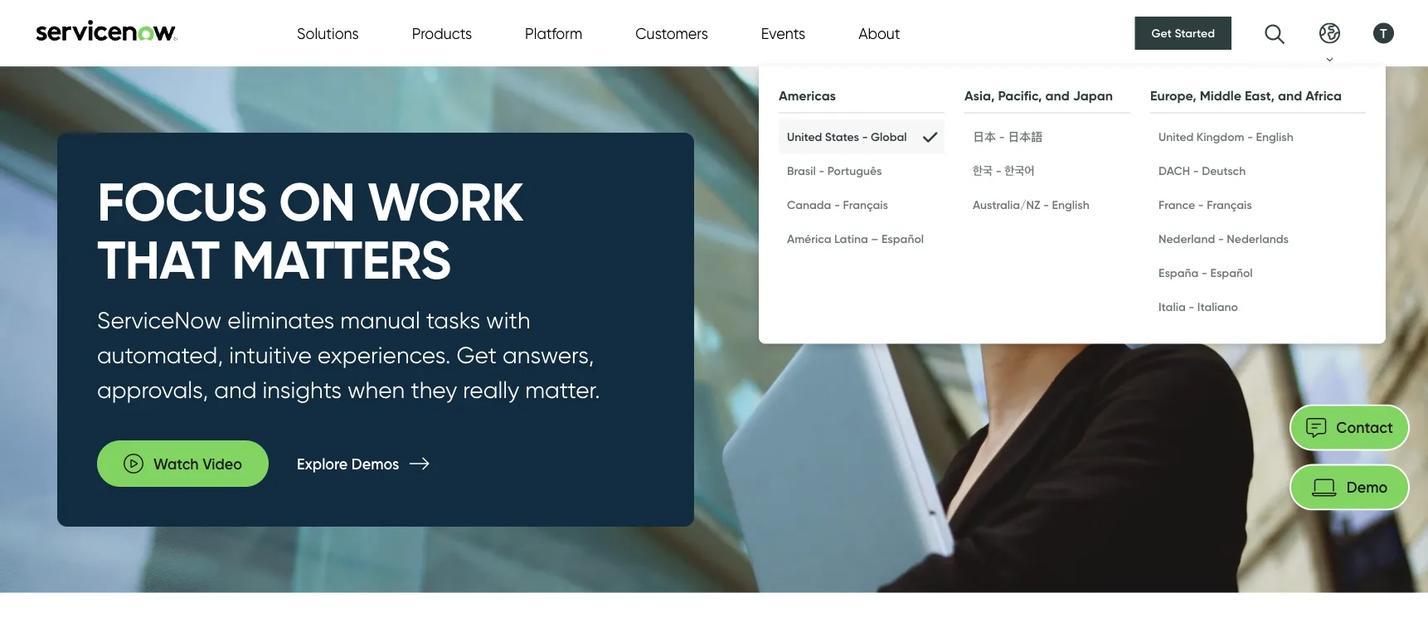 Task type: describe. For each thing, give the bounding box(es) containing it.
1 vertical spatial español
[[1211, 266, 1253, 280]]

- for nederland - nederlands
[[1219, 232, 1225, 246]]

global
[[871, 130, 907, 144]]

américa latina – español
[[787, 232, 924, 246]]

français for europe, middle east, and africa
[[1207, 198, 1253, 212]]

- for australia/nz - english
[[1044, 198, 1050, 212]]

- for dach - deutsch
[[1194, 164, 1199, 178]]

france - français
[[1159, 198, 1253, 212]]

france
[[1159, 198, 1196, 212]]

- for canada - français
[[835, 198, 841, 212]]

get
[[1152, 26, 1172, 40]]

united for americas
[[787, 130, 823, 144]]

solid image
[[923, 129, 937, 145]]

- for españa - español
[[1202, 266, 1208, 280]]

about button
[[859, 22, 901, 44]]

get started link
[[1136, 17, 1232, 50]]

get started
[[1152, 26, 1216, 40]]

–
[[871, 232, 879, 246]]

united kingdom - english
[[1159, 130, 1294, 144]]

- for brasil - português
[[819, 164, 825, 178]]

events
[[762, 24, 806, 42]]

east,
[[1245, 88, 1275, 104]]

españa
[[1159, 266, 1199, 280]]

brasil - português
[[787, 164, 882, 178]]

- for italia - italiano
[[1189, 300, 1195, 314]]

- right "kingdom"
[[1248, 130, 1254, 144]]

nederland
[[1159, 232, 1216, 246]]

한국
[[973, 164, 993, 178]]

europe, middle east, and africa
[[1151, 88, 1342, 104]]

한국 - 한국어 link
[[965, 154, 1131, 188]]

japan
[[1073, 88, 1114, 104]]

brasil - português link
[[779, 154, 945, 188]]

1 vertical spatial english
[[1053, 198, 1090, 212]]

france - français link
[[1151, 188, 1367, 222]]

solutions button
[[297, 22, 359, 44]]

customers
[[636, 24, 708, 42]]

latina
[[835, 232, 869, 246]]

customers button
[[636, 22, 708, 44]]

brasil
[[787, 164, 816, 178]]

dach
[[1159, 164, 1191, 178]]

products button
[[412, 22, 472, 44]]

deutsch
[[1202, 164, 1246, 178]]

australia/nz
[[973, 198, 1041, 212]]

américa
[[787, 232, 832, 246]]

0 horizontal spatial español
[[882, 232, 924, 246]]

1 and from the left
[[1046, 88, 1070, 104]]



Task type: vqa. For each thing, say whether or not it's contained in the screenshot.
Play Ambient Video image
no



Task type: locate. For each thing, give the bounding box(es) containing it.
nederland - nederlands
[[1159, 232, 1289, 246]]

nederlands
[[1227, 232, 1289, 246]]

américa latina – español link
[[779, 222, 945, 256]]

italia
[[1159, 300, 1186, 314]]

servicenow image
[[34, 19, 179, 41]]

africa
[[1306, 88, 1342, 104]]

- down 한국 - 한국어 link
[[1044, 198, 1050, 212]]

products
[[412, 24, 472, 42]]

0 vertical spatial español
[[882, 232, 924, 246]]

and
[[1046, 88, 1070, 104], [1279, 88, 1303, 104]]

2 and from the left
[[1279, 88, 1303, 104]]

and left 'japan'
[[1046, 88, 1070, 104]]

nederland - nederlands link
[[1151, 222, 1367, 256]]

started
[[1175, 26, 1216, 40]]

0 horizontal spatial français
[[843, 198, 889, 212]]

italia - italiano
[[1159, 300, 1239, 314]]

français for americas
[[843, 198, 889, 212]]

americas
[[779, 88, 836, 104]]

한국 - 한국어
[[973, 164, 1035, 178]]

- right france
[[1199, 198, 1205, 212]]

españa - español
[[1159, 266, 1253, 280]]

1 horizontal spatial and
[[1279, 88, 1303, 104]]

0 horizontal spatial and
[[1046, 88, 1070, 104]]

dach - deutsch link
[[1151, 154, 1367, 188]]

1 horizontal spatial français
[[1207, 198, 1253, 212]]

australia/nz - english link
[[965, 188, 1131, 222]]

australia/nz - english
[[973, 198, 1090, 212]]

français down deutsch
[[1207, 198, 1253, 212]]

español right –
[[882, 232, 924, 246]]

asia, pacific, and japan
[[965, 88, 1114, 104]]

- right the canada
[[835, 198, 841, 212]]

english down 한국 - 한국어 link
[[1053, 198, 1090, 212]]

日本語
[[1008, 130, 1043, 144]]

1 français from the left
[[843, 198, 889, 212]]

- right italia
[[1189, 300, 1195, 314]]

english up dach - deutsch link
[[1257, 130, 1294, 144]]

platform
[[525, 24, 583, 42]]

united states - global link
[[779, 120, 945, 154]]

pacific,
[[998, 88, 1043, 104]]

0 horizontal spatial united
[[787, 130, 823, 144]]

canada - français link
[[779, 188, 945, 222]]

kingdom
[[1197, 130, 1245, 144]]

0 horizontal spatial english
[[1053, 198, 1090, 212]]

españa - español link
[[1151, 256, 1367, 290]]

1 horizontal spatial english
[[1257, 130, 1294, 144]]

asia,
[[965, 88, 995, 104]]

dach - deutsch
[[1159, 164, 1246, 178]]

english
[[1257, 130, 1294, 144], [1053, 198, 1090, 212]]

solutions
[[297, 24, 359, 42]]

- right 日本
[[999, 130, 1005, 144]]

português
[[828, 164, 882, 178]]

français
[[843, 198, 889, 212], [1207, 198, 1253, 212]]

- right 한국 on the top right of page
[[996, 164, 1002, 178]]

- for 한국 - 한국어
[[996, 164, 1002, 178]]

- for france - français
[[1199, 198, 1205, 212]]

français inside "link"
[[1207, 198, 1253, 212]]

events button
[[762, 22, 806, 44]]

united states - global
[[787, 130, 907, 144]]

- right states
[[862, 130, 868, 144]]

1 horizontal spatial united
[[1159, 130, 1194, 144]]

日本
[[973, 130, 996, 144]]

united up brasil
[[787, 130, 823, 144]]

canada
[[787, 198, 832, 212]]

0 vertical spatial english
[[1257, 130, 1294, 144]]

- right the españa
[[1202, 266, 1208, 280]]

2 united from the left
[[1159, 130, 1194, 144]]

about
[[859, 24, 901, 42]]

-
[[862, 130, 868, 144], [999, 130, 1005, 144], [1248, 130, 1254, 144], [819, 164, 825, 178], [996, 164, 1002, 178], [1194, 164, 1199, 178], [835, 198, 841, 212], [1044, 198, 1050, 212], [1199, 198, 1205, 212], [1219, 232, 1225, 246], [1202, 266, 1208, 280], [1189, 300, 1195, 314]]

italia - italiano link
[[1151, 290, 1367, 324]]

1 horizontal spatial español
[[1211, 266, 1253, 280]]

1 united from the left
[[787, 130, 823, 144]]

- right nederland
[[1219, 232, 1225, 246]]

- right dach
[[1194, 164, 1199, 178]]

- right brasil
[[819, 164, 825, 178]]

- for 日本 - 日本語
[[999, 130, 1005, 144]]

español
[[882, 232, 924, 246], [1211, 266, 1253, 280]]

italiano
[[1198, 300, 1239, 314]]

platform button
[[525, 22, 583, 44]]

canada - français
[[787, 198, 889, 212]]

united for europe, middle east, and africa
[[1159, 130, 1194, 144]]

français inside 'link'
[[843, 198, 889, 212]]

middle
[[1200, 88, 1242, 104]]

- inside "link"
[[1199, 198, 1205, 212]]

日本 - 日本語
[[973, 130, 1043, 144]]

2 français from the left
[[1207, 198, 1253, 212]]

日本 - 日本語 link
[[965, 120, 1131, 154]]

español down nederland - nederlands
[[1211, 266, 1253, 280]]

united
[[787, 130, 823, 144], [1159, 130, 1194, 144]]

europe,
[[1151, 88, 1197, 104]]

français up américa latina – español link
[[843, 198, 889, 212]]

united kingdom - english link
[[1151, 120, 1367, 154]]

and right east,
[[1279, 88, 1303, 104]]

states
[[825, 130, 860, 144]]

united up dach
[[1159, 130, 1194, 144]]

한국어
[[1005, 164, 1035, 178]]



